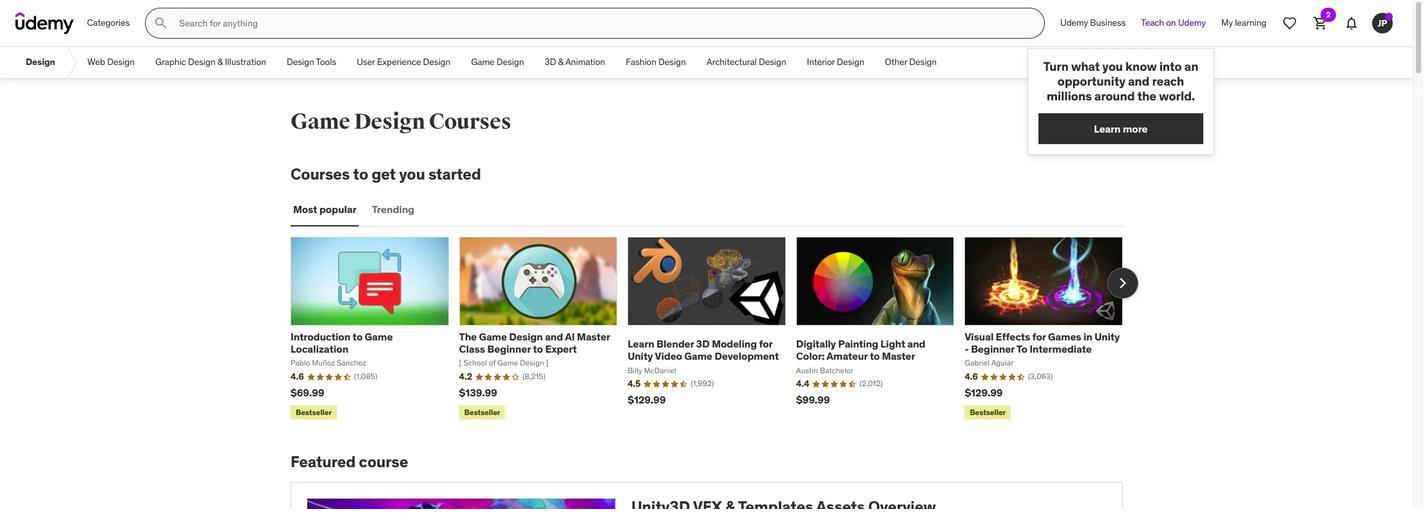 Task type: vqa. For each thing, say whether or not it's contained in the screenshot.
An
yes



Task type: locate. For each thing, give the bounding box(es) containing it.
0 horizontal spatial unity
[[628, 350, 653, 363]]

you
[[1103, 59, 1123, 74], [399, 164, 425, 184]]

0 horizontal spatial beginner
[[487, 343, 531, 356]]

1 vertical spatial learn
[[628, 338, 655, 351]]

for inside learn blender 3d modeling for unity video game development
[[759, 338, 773, 351]]

1 vertical spatial you
[[399, 164, 425, 184]]

wishlist image
[[1283, 15, 1298, 31]]

web design link
[[77, 47, 145, 78]]

udemy business link
[[1053, 8, 1134, 39]]

1 horizontal spatial you
[[1103, 59, 1123, 74]]

0 vertical spatial learn
[[1094, 122, 1121, 135]]

beginner inside the "visual effects for games in unity - beginner to intermediate"
[[971, 343, 1015, 356]]

the game design and ai master class beginner to expert
[[459, 331, 610, 356]]

0 horizontal spatial learn
[[628, 338, 655, 351]]

courses to get you started
[[291, 164, 481, 184]]

categories
[[87, 17, 130, 28]]

udemy left business
[[1061, 17, 1088, 28]]

master right ai
[[577, 331, 610, 343]]

learn
[[1094, 122, 1121, 135], [628, 338, 655, 351]]

& inside graphic design & illustration link
[[218, 56, 223, 68]]

beginner inside the game design and ai master class beginner to expert
[[487, 343, 531, 356]]

to inside digitally painting light and color: amateur to master
[[870, 350, 880, 363]]

unity left video
[[628, 350, 653, 363]]

0 vertical spatial master
[[577, 331, 610, 343]]

3d left animation
[[545, 56, 556, 68]]

an
[[1185, 59, 1199, 74]]

business
[[1091, 17, 1126, 28]]

1 horizontal spatial unity
[[1095, 331, 1120, 343]]

interior design
[[807, 56, 865, 68]]

0 horizontal spatial courses
[[291, 164, 350, 184]]

web design
[[87, 56, 135, 68]]

featured
[[291, 453, 356, 473]]

game inside learn blender 3d modeling for unity video game development
[[685, 350, 713, 363]]

learn inside learn blender 3d modeling for unity video game development
[[628, 338, 655, 351]]

0 horizontal spatial udemy
[[1061, 17, 1088, 28]]

3d inside learn blender 3d modeling for unity video game development
[[696, 338, 710, 351]]

0 vertical spatial unity
[[1095, 331, 1120, 343]]

to
[[353, 164, 368, 184], [353, 331, 363, 343], [533, 343, 543, 356], [870, 350, 880, 363]]

digitally
[[796, 338, 836, 351]]

unity
[[1095, 331, 1120, 343], [628, 350, 653, 363]]

0 vertical spatial 3d
[[545, 56, 556, 68]]

beginner right class
[[487, 343, 531, 356]]

1 horizontal spatial &
[[558, 56, 564, 68]]

1 horizontal spatial master
[[882, 350, 916, 363]]

1 horizontal spatial udemy
[[1179, 17, 1206, 28]]

1 & from the left
[[218, 56, 223, 68]]

you have alerts image
[[1386, 13, 1393, 21]]

most popular button
[[291, 195, 359, 225]]

trending button
[[370, 195, 417, 225]]

3d
[[545, 56, 556, 68], [696, 338, 710, 351]]

introduction
[[291, 331, 351, 343]]

1 vertical spatial unity
[[628, 350, 653, 363]]

1 vertical spatial master
[[882, 350, 916, 363]]

most
[[293, 203, 317, 216]]

architectural design
[[707, 56, 787, 68]]

unity right in
[[1095, 331, 1120, 343]]

1 horizontal spatial for
[[1033, 331, 1046, 343]]

the game design and ai master class beginner to expert link
[[459, 331, 610, 356]]

beginner right -
[[971, 343, 1015, 356]]

& left illustration
[[218, 56, 223, 68]]

2 udemy from the left
[[1179, 17, 1206, 28]]

design tools link
[[276, 47, 347, 78]]

featured course
[[291, 453, 408, 473]]

teach
[[1142, 17, 1165, 28]]

0 vertical spatial courses
[[429, 108, 511, 135]]

unity inside the "visual effects for games in unity - beginner to intermediate"
[[1095, 331, 1120, 343]]

3d & animation link
[[535, 47, 616, 78]]

light
[[881, 338, 906, 351]]

you inside "turn what you know into an opportunity and reach millions around the world."
[[1103, 59, 1123, 74]]

courses up started
[[429, 108, 511, 135]]

2 link
[[1306, 8, 1337, 39]]

digitally painting light and color: amateur to master
[[796, 338, 926, 363]]

0 horizontal spatial master
[[577, 331, 610, 343]]

and inside the game design and ai master class beginner to expert
[[545, 331, 563, 343]]

user experience design
[[357, 56, 451, 68]]

jp
[[1378, 17, 1388, 29]]

beginner
[[487, 343, 531, 356], [971, 343, 1015, 356]]

and for the game design and ai master class beginner to expert
[[545, 331, 563, 343]]

to right introduction
[[353, 331, 363, 343]]

& left animation
[[558, 56, 564, 68]]

Search for anything text field
[[177, 12, 1029, 34]]

game design courses
[[291, 108, 511, 135]]

1 vertical spatial 3d
[[696, 338, 710, 351]]

trending
[[372, 203, 415, 216]]

teach on udemy link
[[1134, 8, 1214, 39]]

to left expert
[[533, 343, 543, 356]]

you right 'get'
[[399, 164, 425, 184]]

notifications image
[[1344, 15, 1360, 31]]

master inside digitally painting light and color: amateur to master
[[882, 350, 916, 363]]

blender
[[657, 338, 694, 351]]

1 horizontal spatial 3d
[[696, 338, 710, 351]]

3d right blender
[[696, 338, 710, 351]]

design
[[26, 56, 55, 68], [107, 56, 135, 68], [188, 56, 215, 68], [287, 56, 314, 68], [423, 56, 451, 68], [497, 56, 524, 68], [659, 56, 686, 68], [759, 56, 787, 68], [837, 56, 865, 68], [910, 56, 937, 68], [354, 108, 425, 135], [509, 331, 543, 343]]

2 horizontal spatial and
[[1128, 73, 1150, 89]]

master right painting
[[882, 350, 916, 363]]

2 beginner from the left
[[971, 343, 1015, 356]]

game
[[471, 56, 495, 68], [291, 108, 350, 135], [365, 331, 393, 343], [479, 331, 507, 343], [685, 350, 713, 363]]

for right to
[[1033, 331, 1046, 343]]

design inside the game design and ai master class beginner to expert
[[509, 331, 543, 343]]

for
[[1033, 331, 1046, 343], [759, 338, 773, 351]]

on
[[1167, 17, 1177, 28]]

learn blender 3d modeling for unity video game development
[[628, 338, 779, 363]]

0 vertical spatial you
[[1103, 59, 1123, 74]]

master inside the game design and ai master class beginner to expert
[[577, 331, 610, 343]]

and right light
[[908, 338, 926, 351]]

courses
[[429, 108, 511, 135], [291, 164, 350, 184]]

video
[[655, 350, 682, 363]]

1 horizontal spatial learn
[[1094, 122, 1121, 135]]

you right what
[[1103, 59, 1123, 74]]

development
[[715, 350, 779, 363]]

1 horizontal spatial and
[[908, 338, 926, 351]]

to inside introduction to game localization
[[353, 331, 363, 343]]

color:
[[796, 350, 825, 363]]

popular
[[319, 203, 357, 216]]

1 beginner from the left
[[487, 343, 531, 356]]

unity inside learn blender 3d modeling for unity video game development
[[628, 350, 653, 363]]

painting
[[838, 338, 879, 351]]

udemy right on
[[1179, 17, 1206, 28]]

and
[[1128, 73, 1150, 89], [545, 331, 563, 343], [908, 338, 926, 351]]

design link
[[15, 47, 65, 78]]

3d & animation
[[545, 56, 605, 68]]

learn left video
[[628, 338, 655, 351]]

learning
[[1235, 17, 1267, 28]]

reach
[[1153, 73, 1185, 89]]

1 horizontal spatial beginner
[[971, 343, 1015, 356]]

udemy business
[[1061, 17, 1126, 28]]

and left ai
[[545, 331, 563, 343]]

for right modeling
[[759, 338, 773, 351]]

& inside 3d & animation link
[[558, 56, 564, 68]]

interior design link
[[797, 47, 875, 78]]

0 horizontal spatial and
[[545, 331, 563, 343]]

0 horizontal spatial you
[[399, 164, 425, 184]]

and left reach in the right of the page
[[1128, 73, 1150, 89]]

and inside "turn what you know into an opportunity and reach millions around the world."
[[1128, 73, 1150, 89]]

my learning
[[1222, 17, 1267, 28]]

and for digitally painting light and color: amateur to master
[[908, 338, 926, 351]]

learn left more
[[1094, 122, 1121, 135]]

other design link
[[875, 47, 947, 78]]

2 & from the left
[[558, 56, 564, 68]]

and inside digitally painting light and color: amateur to master
[[908, 338, 926, 351]]

to left light
[[870, 350, 880, 363]]

more
[[1123, 122, 1148, 135]]

courses up most popular
[[291, 164, 350, 184]]

0 horizontal spatial for
[[759, 338, 773, 351]]

0 horizontal spatial &
[[218, 56, 223, 68]]

user
[[357, 56, 375, 68]]

turn what you know into an opportunity and reach millions around the world.
[[1044, 59, 1199, 103]]

course
[[359, 453, 408, 473]]

master
[[577, 331, 610, 343], [882, 350, 916, 363]]



Task type: describe. For each thing, give the bounding box(es) containing it.
class
[[459, 343, 485, 356]]

for inside the "visual effects for games in unity - beginner to intermediate"
[[1033, 331, 1046, 343]]

most popular
[[293, 203, 357, 216]]

0 horizontal spatial 3d
[[545, 56, 556, 68]]

digitally painting light and color: amateur to master link
[[796, 338, 926, 363]]

jp link
[[1368, 8, 1399, 39]]

teach on udemy
[[1142, 17, 1206, 28]]

carousel element
[[291, 237, 1139, 423]]

tools
[[316, 56, 336, 68]]

my
[[1222, 17, 1233, 28]]

other
[[885, 56, 908, 68]]

what
[[1072, 59, 1100, 74]]

around
[[1095, 88, 1135, 103]]

interior
[[807, 56, 835, 68]]

other design
[[885, 56, 937, 68]]

know
[[1126, 59, 1157, 74]]

learn blender 3d modeling for unity video game development link
[[628, 338, 779, 363]]

games
[[1048, 331, 1082, 343]]

ai
[[565, 331, 575, 343]]

illustration
[[225, 56, 266, 68]]

intermediate
[[1030, 343, 1092, 356]]

beginner for effects
[[971, 343, 1015, 356]]

introduction to game localization
[[291, 331, 393, 356]]

udemy image
[[15, 12, 74, 34]]

beginner for game
[[487, 343, 531, 356]]

started
[[429, 164, 481, 184]]

architectural design link
[[696, 47, 797, 78]]

modeling
[[712, 338, 757, 351]]

visual
[[965, 331, 994, 343]]

game design
[[471, 56, 524, 68]]

my learning link
[[1214, 8, 1275, 39]]

animation
[[566, 56, 605, 68]]

game inside the game design and ai master class beginner to expert
[[479, 331, 507, 343]]

shopping cart with 2 items image
[[1313, 15, 1329, 31]]

to inside the game design and ai master class beginner to expert
[[533, 343, 543, 356]]

1 vertical spatial courses
[[291, 164, 350, 184]]

the
[[459, 331, 477, 343]]

1 horizontal spatial courses
[[429, 108, 511, 135]]

categories button
[[79, 8, 137, 39]]

to
[[1017, 343, 1028, 356]]

fashion design link
[[616, 47, 696, 78]]

unity for learn blender 3d modeling for unity video game development
[[628, 350, 653, 363]]

game inside introduction to game localization
[[365, 331, 393, 343]]

the
[[1138, 88, 1157, 103]]

graphic design & illustration
[[155, 56, 266, 68]]

web
[[87, 56, 105, 68]]

millions
[[1047, 88, 1092, 103]]

graphic design & illustration link
[[145, 47, 276, 78]]

expert
[[545, 343, 577, 356]]

user experience design link
[[347, 47, 461, 78]]

fashion
[[626, 56, 657, 68]]

introduction to game localization link
[[291, 331, 393, 356]]

visual effects for games in unity - beginner to intermediate link
[[965, 331, 1120, 356]]

learn for learn blender 3d modeling for unity video game development
[[628, 338, 655, 351]]

amateur
[[827, 350, 868, 363]]

arrow pointing to subcategory menu links image
[[65, 47, 77, 78]]

unity for visual effects for games in unity - beginner to intermediate
[[1095, 331, 1120, 343]]

get
[[372, 164, 396, 184]]

learn for learn more
[[1094, 122, 1121, 135]]

submit search image
[[154, 15, 169, 31]]

design tools
[[287, 56, 336, 68]]

turn
[[1044, 59, 1069, 74]]

into
[[1160, 59, 1182, 74]]

game design link
[[461, 47, 535, 78]]

in
[[1084, 331, 1093, 343]]

learn more
[[1094, 122, 1148, 135]]

1 udemy from the left
[[1061, 17, 1088, 28]]

opportunity
[[1058, 73, 1126, 89]]

fashion design
[[626, 56, 686, 68]]

next image
[[1113, 273, 1134, 294]]

experience
[[377, 56, 421, 68]]

graphic
[[155, 56, 186, 68]]

2
[[1327, 10, 1331, 19]]

-
[[965, 343, 969, 356]]

effects
[[996, 331, 1031, 343]]

to left 'get'
[[353, 164, 368, 184]]

world.
[[1159, 88, 1195, 103]]

architectural
[[707, 56, 757, 68]]

visual effects for games in unity - beginner to intermediate
[[965, 331, 1120, 356]]



